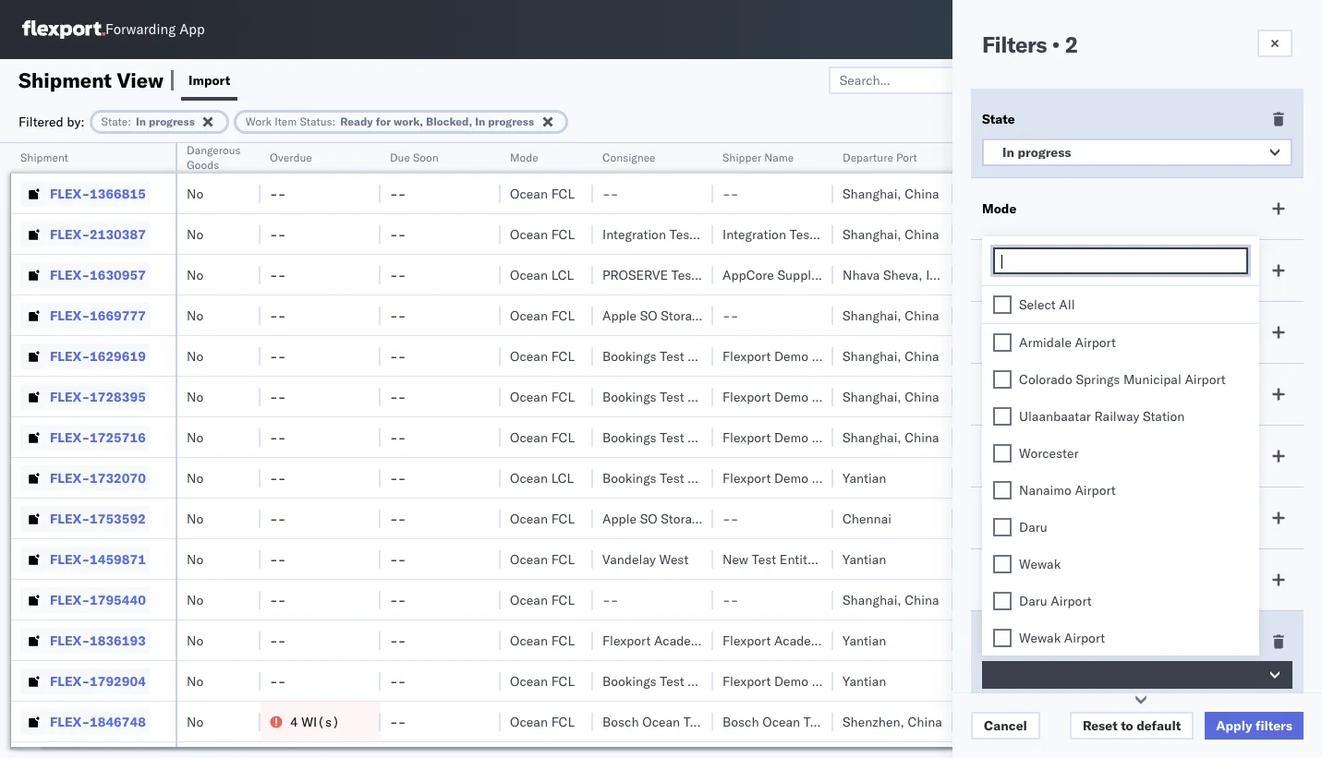 Task type: locate. For each thing, give the bounding box(es) containing it.
est down oct 10, 2022 edt on the right bottom
[[1291, 551, 1313, 568]]

fcl for flex-1725716
[[551, 429, 575, 446]]

0 vertical spatial 2
[[1065, 30, 1078, 58]]

flex- up the flex-1753592 button on the bottom of the page
[[50, 470, 90, 487]]

flex-1792904
[[50, 673, 146, 690]]

1 vertical spatial lcl
[[551, 470, 574, 487]]

7 ocean fcl from the top
[[510, 511, 575, 527]]

jul left 03,
[[994, 307, 1010, 324]]

no for flex-1753592
[[187, 511, 203, 527]]

3 bookings test consignee from the top
[[602, 429, 750, 446]]

11 fcl from the top
[[551, 673, 575, 690]]

state for state : in progress
[[101, 114, 128, 128]]

15, for jul
[[1226, 307, 1246, 324]]

0 horizontal spatial departure port
[[843, 151, 917, 164]]

0 horizontal spatial bosch
[[602, 714, 639, 730]]

no for flex-1725716
[[187, 429, 203, 446]]

unknown for 1836193
[[963, 632, 1018, 649]]

0 horizontal spatial jan
[[994, 714, 1014, 730]]

vandelay west
[[602, 551, 689, 568]]

jul left armidale
[[994, 348, 1010, 365]]

24, for jan 24, 2023 23:30
[[1230, 226, 1250, 243]]

unknown for 1728395
[[963, 389, 1018, 405]]

2023 left "23:30"
[[1253, 226, 1285, 243]]

flex- up flex-1792904 button on the bottom left of the page
[[50, 632, 90, 649]]

est
[[1118, 226, 1140, 243], [1078, 551, 1101, 568], [1291, 551, 1313, 568], [1076, 714, 1098, 730]]

0 vertical spatial 15,
[[1018, 267, 1038, 283]]

2 apple so storage (do not use) from the top
[[602, 511, 801, 527]]

apple so storage (do not use) up west
[[602, 511, 801, 527]]

bosch ocean test
[[602, 714, 708, 730], [723, 714, 828, 730]]

jul for jul 03, 2022 18:00 edt
[[994, 307, 1010, 324]]

1 vertical spatial 15,
[[1226, 307, 1246, 324]]

24, up 16, at the top
[[1230, 226, 1250, 243]]

co. for 1725716
[[861, 429, 879, 446]]

reset to default button
[[1070, 712, 1194, 740]]

yantian for flex-1459871
[[843, 551, 886, 568]]

1 vertical spatial (do
[[709, 511, 736, 527]]

in progress button
[[982, 139, 1293, 166]]

0 vertical spatial shipment
[[18, 67, 112, 93]]

departure date button
[[954, 147, 1148, 165]]

status
[[300, 114, 332, 128]]

jul 13, 2022 edt
[[1207, 348, 1309, 365]]

flex-1669777 button
[[20, 303, 150, 328]]

jul
[[994, 307, 1010, 324], [1207, 307, 1223, 324], [994, 348, 1010, 365], [1207, 348, 1223, 365]]

1 horizontal spatial jun
[[1207, 267, 1227, 283]]

28,
[[1232, 551, 1252, 568]]

ocean fcl for flex-1669777
[[510, 307, 575, 324]]

1 demo from the top
[[774, 348, 809, 365]]

railway
[[1094, 408, 1140, 425]]

2023 for jan 24, 2023 23:30
[[1253, 226, 1285, 243]]

port down "search..." text field
[[896, 151, 917, 164]]

1 horizontal spatial 05,
[[1233, 714, 1253, 730]]

departure port inside departure port button
[[843, 151, 917, 164]]

11 no from the top
[[187, 592, 203, 608]]

jul left 13,
[[1207, 348, 1223, 365]]

wewak up daru airport at right
[[1019, 556, 1061, 573]]

bookings test consignee for flex-1732070
[[602, 470, 750, 487]]

3 flexport demo shipper co. from the top
[[723, 429, 879, 446]]

shanghai, for flex-1795440
[[843, 592, 902, 608]]

progress up mode 'button'
[[488, 114, 534, 128]]

departure date up 19,
[[963, 151, 1040, 164]]

2 co. from the top
[[861, 389, 879, 405]]

2023 down jun 16, 2022 edt at the top right of the page
[[1250, 307, 1282, 324]]

8 fcl from the top
[[551, 551, 575, 568]]

nanaimo airport
[[1019, 482, 1116, 499]]

ocean for 1630957
[[510, 267, 548, 283]]

consignee for flex-1725716
[[688, 429, 750, 446]]

flex- down flex-1366815 button
[[50, 226, 90, 243]]

15, up select
[[1018, 267, 1038, 283]]

date inside button
[[1211, 151, 1235, 164]]

13 flex- from the top
[[50, 673, 90, 690]]

appcore supply ltd
[[723, 267, 840, 283]]

departure port down nanaimo
[[982, 510, 1075, 527]]

shipment view
[[18, 67, 164, 93]]

departure date down 08, in the bottom of the page
[[982, 572, 1078, 589]]

demo
[[774, 348, 809, 365], [774, 389, 809, 405], [774, 429, 809, 446], [774, 470, 809, 487], [774, 673, 809, 690]]

client
[[982, 262, 1019, 279]]

unknown for 1795440
[[963, 592, 1018, 608]]

2 right •
[[1065, 30, 1078, 58]]

:
[[128, 114, 131, 128], [332, 114, 336, 128]]

1 horizontal spatial arrival
[[1175, 151, 1208, 164]]

: down view
[[128, 114, 131, 128]]

1 vertical spatial not
[[739, 511, 765, 527]]

0 horizontal spatial 2
[[817, 551, 826, 568]]

8 resize handle column header from the left
[[931, 143, 954, 759]]

edt down jul 15, 2023 edt
[[1285, 348, 1309, 365]]

1 vertical spatial shipper name
[[982, 324, 1070, 341]]

fcl for flex-1792904
[[551, 673, 575, 690]]

1 resize handle column header from the left
[[153, 143, 176, 759]]

2022 for oct 10, 2022 edt
[[1255, 511, 1287, 527]]

4 demo from the top
[[774, 470, 809, 487]]

2 academy from the left
[[774, 632, 828, 649]]

no for flex-1846748
[[187, 714, 203, 730]]

0 vertical spatial mode
[[510, 151, 538, 164]]

0 horizontal spatial arrival
[[982, 634, 1024, 651]]

entity
[[780, 551, 814, 568]]

1 flexport demo shipper co. from the top
[[723, 348, 879, 365]]

test for flex-1630957
[[671, 267, 696, 283]]

1 vertical spatial jan
[[994, 714, 1014, 730]]

3 ocean fcl from the top
[[510, 307, 575, 324]]

airport down 18:00
[[1075, 334, 1116, 351]]

0 vertical spatial jan
[[1207, 226, 1226, 243]]

15,
[[1018, 267, 1038, 283], [1226, 307, 1246, 324]]

apple down proserve
[[602, 307, 637, 324]]

shipment up the by:
[[18, 67, 112, 93]]

2 horizontal spatial in
[[1003, 144, 1015, 161]]

arrival inside arrival date button
[[1175, 151, 1208, 164]]

4 shanghai, from the top
[[843, 348, 902, 365]]

select all
[[1019, 296, 1075, 313]]

in
[[136, 114, 146, 128], [475, 114, 485, 128], [1003, 144, 1015, 161]]

bosch ocean test down flexport academy (us) inc.
[[602, 714, 708, 730]]

no for flex-1669777
[[187, 307, 203, 324]]

1 vertical spatial apple so storage (do not use)
[[602, 511, 801, 527]]

ocean for 1792904
[[510, 673, 548, 690]]

list box
[[982, 286, 1259, 759]]

bosch ocean test down inc.
[[723, 714, 828, 730]]

0 horizontal spatial jun
[[994, 267, 1014, 283]]

china for flex-1728395
[[905, 389, 939, 405]]

storage down proserve test account at the top of page
[[661, 307, 706, 324]]

no for flex-1366815
[[187, 185, 203, 202]]

storage for chennai
[[661, 511, 706, 527]]

0 horizontal spatial date
[[1016, 151, 1040, 164]]

flex-1836193
[[50, 632, 146, 649]]

flex- up flex-1795440 button
[[50, 551, 90, 568]]

flex-1795440 button
[[20, 587, 150, 613]]

1 bookings from the top
[[602, 348, 657, 365]]

shipment inside button
[[20, 151, 68, 164]]

1 horizontal spatial state
[[982, 111, 1015, 128]]

2 demo from the top
[[774, 389, 809, 405]]

1 horizontal spatial jan
[[1207, 226, 1226, 243]]

1 vertical spatial departure port
[[982, 510, 1075, 527]]

4 yantian from the top
[[843, 673, 886, 690]]

1 use) from the top
[[768, 307, 801, 324]]

2 bookings test consignee from the top
[[602, 389, 750, 405]]

resize handle column header for shipper name
[[811, 143, 833, 759]]

7 resize handle column header from the left
[[811, 143, 833, 759]]

5 shanghai, from the top
[[843, 389, 902, 405]]

None checkbox
[[993, 296, 1012, 314], [993, 334, 1012, 352], [993, 371, 1012, 389], [993, 555, 1012, 574], [993, 296, 1012, 314], [993, 334, 1012, 352], [993, 371, 1012, 389], [993, 555, 1012, 574]]

daru right sep
[[1019, 519, 1048, 536]]

reset to default
[[1083, 718, 1181, 735]]

edt right apply
[[1292, 714, 1316, 730]]

1 vertical spatial arrival
[[982, 634, 1024, 651]]

flex- for 1792904
[[50, 673, 90, 690]]

2022 for sep 12, 2022 edt
[[1043, 511, 1075, 527]]

0 vertical spatial so
[[640, 307, 658, 324]]

so down proserve
[[640, 307, 658, 324]]

None checkbox
[[993, 407, 1012, 426], [993, 444, 1012, 463], [993, 481, 1012, 500], [993, 518, 1012, 537], [993, 592, 1012, 611], [993, 629, 1012, 648], [993, 407, 1012, 426], [993, 444, 1012, 463], [993, 481, 1012, 500], [993, 518, 1012, 537], [993, 592, 1012, 611], [993, 629, 1012, 648]]

not down appcore
[[739, 307, 765, 324]]

1728395
[[90, 389, 146, 405]]

airport up wewak airport
[[1051, 593, 1092, 610]]

so for shanghai, china
[[640, 307, 658, 324]]

consignee name
[[982, 386, 1087, 403]]

state right the by:
[[101, 114, 128, 128]]

flex- up flex-1846748 button
[[50, 673, 90, 690]]

fcl for flex-1459871
[[551, 551, 575, 568]]

consignee button
[[593, 147, 695, 165]]

5 flex- from the top
[[50, 348, 90, 365]]

0 vertical spatial ocean lcl
[[510, 267, 574, 283]]

6 flex- from the top
[[50, 389, 90, 405]]

1 lcl from the top
[[551, 267, 574, 283]]

9 no from the top
[[187, 511, 203, 527]]

4 shanghai, china from the top
[[843, 348, 939, 365]]

1 ocean fcl from the top
[[510, 185, 575, 202]]

2 lcl from the top
[[551, 470, 574, 487]]

(do
[[709, 307, 736, 324], [709, 511, 736, 527]]

0 vertical spatial wewak
[[1019, 556, 1061, 573]]

24,
[[1230, 226, 1250, 243], [1017, 714, 1037, 730]]

2 (do from the top
[[709, 511, 736, 527]]

2 ocean fcl from the top
[[510, 226, 575, 243]]

4 no from the top
[[187, 307, 203, 324]]

1 (do from the top
[[709, 307, 736, 324]]

1 not from the top
[[739, 307, 765, 324]]

14 flex- from the top
[[50, 714, 90, 730]]

china for flex-2130387
[[905, 226, 939, 243]]

flex-1629619 button
[[20, 343, 150, 369]]

(do down account
[[709, 307, 736, 324]]

1 vertical spatial so
[[640, 511, 658, 527]]

apple
[[602, 307, 637, 324], [602, 511, 637, 527]]

2023 left reset
[[1040, 714, 1073, 730]]

1 flex- from the top
[[50, 185, 90, 202]]

jul up 'jul 13, 2022 edt' at the top right
[[1207, 307, 1223, 324]]

1 vertical spatial mode
[[982, 201, 1017, 217]]

2 shanghai, china from the top
[[843, 226, 939, 243]]

mode
[[510, 151, 538, 164], [982, 201, 1017, 217]]

flex- up 'flex-1728395' button
[[50, 348, 90, 365]]

jun up 03,
[[994, 267, 1014, 283]]

11 ocean fcl from the top
[[510, 673, 575, 690]]

2 wewak from the top
[[1019, 630, 1061, 647]]

edt down nanaimo airport
[[1079, 511, 1103, 527]]

1 vertical spatial 24,
[[1017, 714, 1037, 730]]

3 bookings from the top
[[602, 429, 657, 446]]

10 ocean fcl from the top
[[510, 632, 575, 649]]

file
[[1134, 72, 1157, 88]]

shipment button
[[11, 147, 157, 165]]

2 flexport demo shipper co. from the top
[[723, 389, 879, 405]]

shanghai, china for flex-2130387
[[843, 226, 939, 243]]

1 vertical spatial daru
[[1019, 593, 1048, 610]]

2022 right 13,
[[1250, 348, 1282, 365]]

2 horizontal spatial date
[[1211, 151, 1235, 164]]

2022 right 10,
[[1255, 511, 1287, 527]]

15, up 13,
[[1226, 307, 1246, 324]]

airport right nanaimo
[[1075, 482, 1116, 499]]

feb for feb 08, 2023 est
[[994, 551, 1016, 568]]

name inside button
[[764, 151, 794, 164]]

flex- for 1836193
[[50, 632, 90, 649]]

flex- down shipment button
[[50, 185, 90, 202]]

edt up springs
[[1073, 348, 1096, 365]]

2 so from the top
[[640, 511, 658, 527]]

flex- for 1725716
[[50, 429, 90, 446]]

0 horizontal spatial 15,
[[1018, 267, 1038, 283]]

list box containing select all
[[982, 286, 1259, 759]]

ulaanbaatar
[[1019, 408, 1091, 425]]

0 vertical spatial storage
[[661, 307, 706, 324]]

in progress
[[1003, 144, 1071, 161]]

0 vertical spatial use)
[[768, 307, 801, 324]]

12 flex- from the top
[[50, 632, 90, 649]]

est for feb 08, 2023 est
[[1078, 551, 1101, 568]]

2 jun from the left
[[1207, 267, 1227, 283]]

0 vertical spatial departure date
[[963, 151, 1040, 164]]

wewak down daru airport at right
[[1019, 630, 1061, 647]]

5 co. from the top
[[861, 673, 879, 690]]

1 vertical spatial ocean lcl
[[510, 470, 574, 487]]

2022 right 12,
[[1043, 511, 1075, 527]]

not up new
[[739, 511, 765, 527]]

item
[[275, 114, 297, 128]]

jul for jul 15, 2023 edt
[[1207, 307, 1223, 324]]

3 no from the top
[[187, 267, 203, 283]]

vandelay
[[602, 551, 656, 568]]

shipment down filtered
[[20, 151, 68, 164]]

flex- for 1630957
[[50, 267, 90, 283]]

1 vertical spatial storage
[[661, 511, 706, 527]]

2
[[1065, 30, 1078, 58], [817, 551, 826, 568]]

1 vertical spatial departure date
[[982, 572, 1078, 589]]

2023 right 08, in the bottom of the page
[[1043, 551, 1075, 568]]

forwarding app
[[105, 21, 205, 38]]

1 horizontal spatial :
[[332, 114, 336, 128]]

bookings for flex-1728395
[[602, 389, 657, 405]]

2 bosch ocean test from the left
[[723, 714, 828, 730]]

storage up west
[[661, 511, 706, 527]]

airport for armidale airport
[[1075, 334, 1116, 351]]

jan down arrival port
[[994, 714, 1014, 730]]

feb
[[994, 226, 1016, 243], [994, 551, 1016, 568], [1207, 551, 1229, 568]]

0 vertical spatial shipper name
[[723, 151, 794, 164]]

feb left 08, in the bottom of the page
[[994, 551, 1016, 568]]

1795440
[[90, 592, 146, 608]]

05, up colorado
[[1014, 348, 1034, 365]]

13 no from the top
[[187, 673, 203, 690]]

state up in progress
[[982, 111, 1015, 128]]

proserve test account
[[602, 267, 748, 283]]

0 horizontal spatial mode
[[510, 151, 538, 164]]

4 ocean fcl from the top
[[510, 348, 575, 365]]

2 no from the top
[[187, 226, 203, 243]]

edt down "23:30"
[[1289, 267, 1313, 283]]

2023 for jan 24, 2023 est
[[1040, 714, 1073, 730]]

2 horizontal spatial progress
[[1018, 144, 1071, 161]]

consignee for flex-1728395
[[688, 389, 750, 405]]

1 daru from the top
[[1019, 519, 1048, 536]]

exception
[[1160, 72, 1221, 88]]

demo for 1792904
[[774, 673, 809, 690]]

apple for shanghai, china
[[602, 307, 637, 324]]

1 horizontal spatial in
[[475, 114, 485, 128]]

jun left 16, at the top
[[1207, 267, 1227, 283]]

5 demo from the top
[[774, 673, 809, 690]]

1 horizontal spatial bosch
[[723, 714, 759, 730]]

academy
[[654, 632, 708, 649], [774, 632, 828, 649]]

not for shanghai, china
[[739, 307, 765, 324]]

1 academy from the left
[[654, 632, 708, 649]]

1 vertical spatial use)
[[768, 511, 801, 527]]

0 vertical spatial arrival
[[1175, 151, 1208, 164]]

shipment for shipment view
[[18, 67, 112, 93]]

academy right inc.
[[774, 632, 828, 649]]

(do up new
[[709, 511, 736, 527]]

ltd.
[[866, 632, 889, 649]]

feb 08, 2023 est
[[994, 551, 1101, 568]]

date up 19,
[[1016, 151, 1040, 164]]

yantian for flex-1792904
[[843, 673, 886, 690]]

jul for jul 05, 2022 edt
[[994, 348, 1010, 365]]

1 apple from the top
[[602, 307, 637, 324]]

0 vertical spatial port
[[896, 151, 917, 164]]

2022 right apply
[[1256, 714, 1289, 730]]

arrival date
[[1175, 151, 1235, 164]]

arrival for arrival port
[[982, 634, 1024, 651]]

edt right 18:00
[[1112, 307, 1136, 324]]

1 co. from the top
[[861, 348, 879, 365]]

jul 03, 2022 18:00 edt
[[994, 307, 1136, 324]]

0 vertical spatial apple so storage (do not use)
[[602, 307, 801, 324]]

shanghai, china for flex-1669777
[[843, 307, 939, 324]]

wewak airport
[[1019, 630, 1105, 647]]

apply filters button
[[1205, 712, 1304, 740]]

china for flex-1795440
[[905, 592, 939, 608]]

2022 up armidale
[[1037, 307, 1069, 324]]

shanghai, for flex-2130387
[[843, 226, 902, 243]]

flex- up flex-1629619 button
[[50, 307, 90, 324]]

None text field
[[1000, 254, 1247, 270]]

feb left "28,"
[[1207, 551, 1229, 568]]

1 bookings test consignee from the top
[[602, 348, 750, 365]]

in inside button
[[1003, 144, 1015, 161]]

unknown
[[963, 185, 1018, 202], [1175, 185, 1231, 202], [963, 389, 1018, 405], [963, 429, 1018, 446], [963, 470, 1018, 487], [963, 592, 1018, 608], [963, 632, 1018, 649], [1175, 632, 1231, 649], [963, 673, 1018, 690], [1175, 673, 1231, 690]]

0 horizontal spatial 05,
[[1014, 348, 1034, 365]]

1836193
[[90, 632, 146, 649]]

4
[[290, 714, 298, 730]]

flex- inside 'button'
[[50, 226, 90, 243]]

ocean
[[510, 185, 548, 202], [510, 226, 548, 243], [510, 267, 548, 283], [510, 307, 548, 324], [510, 348, 548, 365], [510, 389, 548, 405], [510, 429, 548, 446], [510, 470, 548, 487], [510, 511, 548, 527], [510, 551, 548, 568], [510, 592, 548, 608], [510, 632, 548, 649], [510, 673, 548, 690], [510, 714, 548, 730], [642, 714, 680, 730], [763, 714, 800, 730]]

2022 right 19,
[[1043, 226, 1075, 243]]

edt down jun 16, 2022 edt at the top right of the page
[[1285, 307, 1309, 324]]

edt up the feb 28, 2023 est
[[1290, 511, 1314, 527]]

: left ready
[[332, 114, 336, 128]]

resize handle column header for mode
[[571, 143, 593, 759]]

0 vertical spatial departure port
[[843, 151, 917, 164]]

edt for sep 12, 2022 edt
[[1079, 511, 1103, 527]]

arrival down daru airport at right
[[982, 634, 1024, 651]]

jun 15, 2022 15:30 edt
[[994, 267, 1140, 283]]

2022 right 16, at the top
[[1254, 267, 1286, 283]]

jan up jun 16, 2022 edt at the top right of the page
[[1207, 226, 1226, 243]]

0 horizontal spatial bosch ocean test
[[602, 714, 708, 730]]

client name
[[982, 262, 1059, 279]]

2023
[[1253, 226, 1285, 243], [1250, 307, 1282, 324], [1043, 551, 1075, 568], [1255, 551, 1288, 568], [1040, 714, 1073, 730]]

test for flex-1725716
[[660, 429, 684, 446]]

1 vertical spatial shipment
[[20, 151, 68, 164]]

consignee
[[602, 151, 656, 164], [688, 348, 750, 365], [982, 386, 1047, 403], [688, 389, 750, 405], [688, 429, 750, 446], [688, 470, 750, 487], [688, 673, 750, 690]]

5 resize handle column header from the left
[[571, 143, 593, 759]]

8 flex- from the top
[[50, 470, 90, 487]]

flexport demo shipper co. for 1728395
[[723, 389, 879, 405]]

filters
[[982, 30, 1047, 58]]

0 vertical spatial 05,
[[1014, 348, 1034, 365]]

fcl for flex-1795440
[[551, 592, 575, 608]]

3 fcl from the top
[[551, 307, 575, 324]]

ocean for 1366815
[[510, 185, 548, 202]]

port inside button
[[896, 151, 917, 164]]

1 vertical spatial 05,
[[1233, 714, 1253, 730]]

mode inside 'button'
[[510, 151, 538, 164]]

2023 for jul 15, 2023 edt
[[1250, 307, 1282, 324]]

flexport for 1728395
[[723, 389, 771, 405]]

arrival down 'exception'
[[1175, 151, 1208, 164]]

5 flexport demo shipper co. from the top
[[723, 673, 879, 690]]

6 fcl from the top
[[551, 429, 575, 446]]

3 co. from the top
[[861, 429, 879, 446]]

23:30
[[1288, 226, 1322, 243]]

0 horizontal spatial 24,
[[1017, 714, 1037, 730]]

use) for chennai
[[768, 511, 801, 527]]

2022 up colorado
[[1037, 348, 1069, 365]]

0 vertical spatial daru
[[1019, 519, 1048, 536]]

departure date inside button
[[963, 151, 1040, 164]]

0 horizontal spatial :
[[128, 114, 131, 128]]

1 horizontal spatial bosch ocean test
[[723, 714, 828, 730]]

1 : from the left
[[128, 114, 131, 128]]

2 vertical spatial port
[[1028, 634, 1054, 651]]

1 horizontal spatial academy
[[774, 632, 828, 649]]

7 fcl from the top
[[551, 511, 575, 527]]

ulaanbaatar railway station
[[1019, 408, 1185, 425]]

6 no from the top
[[187, 389, 203, 405]]

for
[[376, 114, 391, 128]]

4 bookings from the top
[[602, 470, 657, 487]]

test for flex-1629619
[[660, 348, 684, 365]]

8 no from the top
[[187, 470, 203, 487]]

use) for shanghai, china
[[768, 307, 801, 324]]

date down 'exception'
[[1211, 151, 1235, 164]]

flex- up flex-1459871 button
[[50, 511, 90, 527]]

1 horizontal spatial departure port
[[982, 510, 1075, 527]]

apple so storage (do not use) down account
[[602, 307, 801, 324]]

china for flex-1669777
[[905, 307, 939, 324]]

west
[[659, 551, 689, 568]]

nhava sheva, india
[[843, 267, 955, 283]]

test for flex-1728395
[[660, 389, 684, 405]]

flexport for 1725716
[[723, 429, 771, 446]]

shanghai,
[[843, 185, 902, 202], [843, 226, 902, 243], [843, 307, 902, 324], [843, 348, 902, 365], [843, 389, 902, 405], [843, 429, 902, 446], [843, 592, 902, 608]]

1753592
[[90, 511, 146, 527]]

edt for jul 05, 2022 edt
[[1073, 348, 1096, 365]]

0 vertical spatial lcl
[[551, 267, 574, 283]]

departure port down "search..." text field
[[843, 151, 917, 164]]

airport down daru airport at right
[[1064, 630, 1105, 647]]

feb 19, 2022 14:00 est
[[994, 226, 1140, 243]]

port down nanaimo airport
[[1049, 510, 1075, 527]]

9 ocean fcl from the top
[[510, 592, 575, 608]]

05, right nov
[[1233, 714, 1253, 730]]

1 vertical spatial apple
[[602, 511, 637, 527]]

new
[[723, 551, 749, 568]]

est up daru airport at right
[[1078, 551, 1101, 568]]

resize handle column header for shipment
[[153, 143, 176, 759]]

6 shanghai, china from the top
[[843, 429, 939, 446]]

flex-1792904 button
[[20, 669, 150, 694]]

jan 24, 2023 23:30
[[1207, 226, 1322, 243]]

3 flex- from the top
[[50, 267, 90, 283]]

armidale airport
[[1019, 334, 1116, 351]]

12 ocean fcl from the top
[[510, 714, 575, 730]]

12 fcl from the top
[[551, 714, 575, 730]]

date inside button
[[1016, 151, 1040, 164]]

Search Shipments (/) text field
[[968, 16, 1147, 43]]

0 vertical spatial apple
[[602, 307, 637, 324]]

0 horizontal spatial shipper name
[[723, 151, 794, 164]]

flex- up "flex-1732070" button
[[50, 429, 90, 446]]

shipper inside button
[[723, 151, 762, 164]]

port down daru airport at right
[[1028, 634, 1054, 651]]

so up vandelay west at the bottom of page
[[640, 511, 658, 527]]

10 fcl from the top
[[551, 632, 575, 649]]

0 vertical spatial (do
[[709, 307, 736, 324]]

flex-1366815 button
[[20, 181, 150, 207]]

6 ocean fcl from the top
[[510, 429, 575, 446]]

0 vertical spatial 24,
[[1230, 226, 1250, 243]]

12 no from the top
[[187, 632, 203, 649]]

0 vertical spatial not
[[739, 307, 765, 324]]

daru airport
[[1019, 593, 1092, 610]]

6 shanghai, from the top
[[843, 429, 902, 446]]

academy left (us)
[[654, 632, 708, 649]]

progress up dangerous
[[149, 114, 195, 128]]

work item status : ready for work, blocked, in progress
[[246, 114, 534, 128]]

3 yantian from the top
[[843, 632, 886, 649]]

2 daru from the top
[[1019, 593, 1048, 610]]

work
[[246, 114, 272, 128]]

so for chennai
[[640, 511, 658, 527]]

fcl for flex-1629619
[[551, 348, 575, 365]]

4 flex- from the top
[[50, 307, 90, 324]]

1 fcl from the top
[[551, 185, 575, 202]]

2 not from the top
[[739, 511, 765, 527]]

test
[[671, 267, 696, 283], [660, 348, 684, 365], [660, 389, 684, 405], [660, 429, 684, 446], [660, 470, 684, 487], [752, 551, 776, 568], [660, 673, 684, 690], [684, 714, 708, 730], [804, 714, 828, 730]]

1846748
[[90, 714, 146, 730]]

feb left 19,
[[994, 226, 1016, 243]]

colorado
[[1019, 371, 1073, 388]]

3 demo from the top
[[774, 429, 809, 446]]

filters • 2
[[982, 30, 1078, 58]]

18:00
[[1073, 307, 1109, 324]]

7 shanghai, from the top
[[843, 592, 902, 608]]

7 flex- from the top
[[50, 429, 90, 446]]

departure port
[[843, 151, 917, 164], [982, 510, 1075, 527]]

5 bookings test consignee from the top
[[602, 673, 750, 690]]

resize handle column header
[[153, 143, 176, 759], [238, 143, 261, 759], [359, 143, 381, 759], [479, 143, 501, 759], [571, 143, 593, 759], [691, 143, 713, 759], [811, 143, 833, 759], [931, 143, 954, 759], [1144, 143, 1166, 759]]

china for flex-1846748
[[908, 714, 942, 730]]

1 vertical spatial wewak
[[1019, 630, 1061, 647]]

app
[[179, 21, 205, 38]]

1 horizontal spatial 24,
[[1230, 226, 1250, 243]]

jul 05, 2022 edt
[[994, 348, 1096, 365]]

apple up the vandelay
[[602, 511, 637, 527]]

2023 right "28,"
[[1255, 551, 1288, 568]]

4 co. from the top
[[861, 470, 879, 487]]

progress up 19,
[[1018, 144, 1071, 161]]

1 vertical spatial 2
[[817, 551, 826, 568]]

flex- for 1732070
[[50, 470, 90, 487]]

flexport academy (us) inc.
[[602, 632, 770, 649]]

flex- down flex-1459871 button
[[50, 592, 90, 608]]

2 storage from the top
[[661, 511, 706, 527]]

1 horizontal spatial 15,
[[1226, 307, 1246, 324]]

5 ocean fcl from the top
[[510, 389, 575, 405]]

flex- up flex-1669777 button
[[50, 267, 90, 283]]

yantian for flex-1732070
[[843, 470, 886, 487]]

11 flex- from the top
[[50, 592, 90, 608]]

0 horizontal spatial state
[[101, 114, 128, 128]]

2 apple from the top
[[602, 511, 637, 527]]

2 shanghai, from the top
[[843, 226, 902, 243]]

flex- down flex-1792904 button on the bottom left of the page
[[50, 714, 90, 730]]

0 horizontal spatial academy
[[654, 632, 708, 649]]

lcl
[[551, 267, 574, 283], [551, 470, 574, 487]]

9 resize handle column header from the left
[[1144, 143, 1166, 759]]

1 no from the top
[[187, 185, 203, 202]]

date up daru airport at right
[[1049, 572, 1078, 589]]



Task type: vqa. For each thing, say whether or not it's contained in the screenshot.
2022 corresponding to Jul 05, 2022 EDT
yes



Task type: describe. For each thing, give the bounding box(es) containing it.
mode button
[[501, 147, 575, 165]]

1 horizontal spatial 2
[[1065, 30, 1078, 58]]

2130387
[[90, 226, 146, 243]]

airport for nanaimo airport
[[1075, 482, 1116, 499]]

flexport academy (sz) ltd.
[[723, 632, 889, 649]]

flex-1846748
[[50, 714, 146, 730]]

13,
[[1226, 348, 1246, 365]]

dangerous
[[187, 143, 241, 157]]

ready
[[340, 114, 373, 128]]

oct
[[1207, 511, 1228, 527]]

(do for chennai
[[709, 511, 736, 527]]

ocean fcl for flex-1792904
[[510, 673, 575, 690]]

wi(s)
[[302, 714, 340, 730]]

station
[[1143, 408, 1185, 425]]

file exception
[[1134, 72, 1221, 88]]

ocean fcl for flex-2130387
[[510, 226, 575, 243]]

sheva,
[[883, 267, 923, 283]]

co. for 1728395
[[861, 389, 879, 405]]

16,
[[1230, 267, 1250, 283]]

os button
[[1258, 8, 1300, 51]]

ocean for 1753592
[[510, 511, 548, 527]]

os
[[1270, 22, 1288, 36]]

view
[[117, 67, 164, 93]]

no for flex-1732070
[[187, 470, 203, 487]]

colorado springs municipal airport
[[1019, 371, 1226, 388]]

vessel
[[982, 448, 1022, 465]]

daru for daru
[[1019, 519, 1048, 536]]

ocean fcl for flex-1836193
[[510, 632, 575, 649]]

flex- for 1753592
[[50, 511, 90, 527]]

flex- for 1366815
[[50, 185, 90, 202]]

vessel name
[[982, 448, 1061, 465]]

edt for nov 05, 2022 edt
[[1292, 714, 1316, 730]]

flex-1753592 button
[[20, 506, 150, 532]]

apple for chennai
[[602, 511, 637, 527]]

no for flex-1459871
[[187, 551, 203, 568]]

ocean fcl for flex-1725716
[[510, 429, 575, 446]]

19,
[[1020, 226, 1040, 243]]

edt right 15:30
[[1116, 267, 1140, 283]]

1669777
[[90, 307, 146, 324]]

airport for daru airport
[[1051, 593, 1092, 610]]

account
[[699, 267, 748, 283]]

no for flex-1630957
[[187, 267, 203, 283]]

1 horizontal spatial mode
[[982, 201, 1017, 217]]

cancel button
[[971, 712, 1040, 740]]

blocked,
[[426, 114, 472, 128]]

no for flex-1836193
[[187, 632, 203, 649]]

reset
[[1083, 718, 1118, 735]]

consignee for flex-1629619
[[688, 348, 750, 365]]

lcl for proserve
[[551, 267, 574, 283]]

shanghai, for flex-1366815
[[843, 185, 902, 202]]

flex-1728395 button
[[20, 384, 150, 410]]

test for flex-1732070
[[660, 470, 684, 487]]

shanghai, china for flex-1629619
[[843, 348, 939, 365]]

appcore
[[723, 267, 774, 283]]

edt for jul 13, 2022 edt
[[1285, 348, 1309, 365]]

shanghai, china for flex-1795440
[[843, 592, 939, 608]]

state : in progress
[[101, 114, 195, 128]]

fcl for flex-1753592
[[551, 511, 575, 527]]

flex-1725716
[[50, 429, 146, 446]]

ocean fcl for flex-1366815
[[510, 185, 575, 202]]

nhava
[[843, 267, 880, 283]]

import button
[[181, 59, 238, 101]]

flexport. image
[[22, 20, 105, 39]]

feb 28, 2023 est
[[1207, 551, 1313, 568]]

flex-1795440
[[50, 592, 146, 608]]

1 horizontal spatial shipper name
[[982, 324, 1070, 341]]

4 resize handle column header from the left
[[479, 143, 501, 759]]

municipal
[[1124, 371, 1182, 388]]

consignee inside button
[[602, 151, 656, 164]]

14:00
[[1078, 226, 1115, 243]]

sep 12, 2022 edt
[[994, 511, 1103, 527]]

co. for 1629619
[[861, 348, 879, 365]]

0 horizontal spatial in
[[136, 114, 146, 128]]

flex-1459871 button
[[20, 547, 150, 572]]

1 bosch from the left
[[602, 714, 639, 730]]

armidale
[[1019, 334, 1072, 351]]

fcl for flex-1846748
[[551, 714, 575, 730]]

new test entity 2
[[723, 551, 826, 568]]

ocean for 1728395
[[510, 389, 548, 405]]

china for flex-1629619
[[905, 348, 939, 365]]

bookings test consignee for flex-1728395
[[602, 389, 750, 405]]

supply
[[778, 267, 818, 283]]

1 bosch ocean test from the left
[[602, 714, 708, 730]]

date for arrival date button
[[1211, 151, 1235, 164]]

state for state
[[982, 111, 1015, 128]]

4 wi(s)
[[290, 714, 340, 730]]

filtered by:
[[18, 113, 85, 130]]

ocean for 1629619
[[510, 348, 548, 365]]

resize handle column header for dangerous goods
[[238, 143, 261, 759]]

proserve
[[602, 267, 668, 283]]

ocean for 1795440
[[510, 592, 548, 608]]

1 horizontal spatial date
[[1049, 572, 1078, 589]]

08,
[[1020, 551, 1040, 568]]

consignee for flex-1732070
[[688, 470, 750, 487]]

2 : from the left
[[332, 114, 336, 128]]

all
[[1059, 296, 1075, 313]]

no for flex-1629619
[[187, 348, 203, 365]]

1629619
[[90, 348, 146, 365]]

default
[[1137, 718, 1181, 735]]

(sz)
[[831, 632, 863, 649]]

nanaimo
[[1019, 482, 1072, 499]]

feb for feb 28, 2023 est
[[1207, 551, 1229, 568]]

demo for 1732070
[[774, 470, 809, 487]]

bookings test consignee for flex-1792904
[[602, 673, 750, 690]]

1 vertical spatial port
[[1049, 510, 1075, 527]]

shanghai, china for flex-1728395
[[843, 389, 939, 405]]

filters
[[1256, 718, 1293, 735]]

airport right municipal
[[1185, 371, 1226, 388]]

flexport demo shipper co. for 1725716
[[723, 429, 879, 446]]

2 bosch from the left
[[723, 714, 759, 730]]

co. for 1792904
[[861, 673, 879, 690]]

0 horizontal spatial progress
[[149, 114, 195, 128]]

flex-1728395
[[50, 389, 146, 405]]

03,
[[1014, 307, 1034, 324]]

cancel
[[984, 718, 1027, 735]]

edt for jul 15, 2023 edt
[[1285, 307, 1309, 324]]

lcl for bookings
[[551, 470, 574, 487]]

15:30
[[1076, 267, 1113, 283]]

forwarding
[[105, 21, 176, 38]]

china for flex-1725716
[[905, 429, 939, 446]]

flex- for 1728395
[[50, 389, 90, 405]]

ocean for 1725716
[[510, 429, 548, 446]]

jun for jun 15, 2022 15:30 edt
[[994, 267, 1014, 283]]

1366815
[[90, 185, 146, 202]]

forwarding app link
[[22, 20, 205, 39]]

fcl for flex-1669777
[[551, 307, 575, 324]]

by:
[[67, 113, 85, 130]]

filtered
[[18, 113, 63, 130]]

•
[[1052, 30, 1060, 58]]

shanghai, for flex-1728395
[[843, 389, 902, 405]]

not for chennai
[[739, 511, 765, 527]]

demo for 1725716
[[774, 429, 809, 446]]

est right 14:00
[[1118, 226, 1140, 243]]

fcl for flex-1366815
[[551, 185, 575, 202]]

ocean lcl for bookings test consignee
[[510, 470, 574, 487]]

fcl for flex-2130387
[[551, 226, 575, 243]]

storage for shanghai, china
[[661, 307, 706, 324]]

due
[[390, 151, 410, 164]]

2022 for jul 13, 2022 edt
[[1250, 348, 1282, 365]]

ocean for 1732070
[[510, 470, 548, 487]]

shanghai, china for flex-1366815
[[843, 185, 939, 202]]

apple so storage (do not use) for chennai
[[602, 511, 801, 527]]

progress inside button
[[1018, 144, 1071, 161]]

flex-1366815
[[50, 185, 146, 202]]

bookings for flex-1792904
[[602, 673, 657, 690]]

jun for jun 16, 2022 edt
[[1207, 267, 1227, 283]]

consignee for flex-1792904
[[688, 673, 750, 690]]

shipper for flex-1732070
[[812, 470, 857, 487]]

ocean fcl for flex-1846748
[[510, 714, 575, 730]]

dangerous goods
[[187, 143, 241, 172]]

flex-2130387
[[50, 226, 146, 243]]

12,
[[1020, 511, 1040, 527]]

shenzhen, china
[[843, 714, 942, 730]]

worcester
[[1019, 445, 1079, 462]]

2022 for jun 15, 2022 15:30 edt
[[1041, 267, 1073, 283]]

(do for shanghai, china
[[709, 307, 736, 324]]

nov
[[1207, 714, 1230, 730]]

flex-1753592
[[50, 511, 146, 527]]

jul 15, 2023 edt
[[1207, 307, 1309, 324]]

feb for feb 19, 2022 14:00 est
[[994, 226, 1016, 243]]

goods
[[187, 158, 219, 172]]

Search... text field
[[829, 66, 1030, 94]]

resize handle column header for consignee
[[691, 143, 713, 759]]

1732070
[[90, 470, 146, 487]]

shipment for shipment
[[20, 151, 68, 164]]

work,
[[394, 114, 423, 128]]

1 horizontal spatial progress
[[488, 114, 534, 128]]

shipper name inside shipper name button
[[723, 151, 794, 164]]

flex-2130387 button
[[20, 221, 150, 247]]

date for departure date button
[[1016, 151, 1040, 164]]

shanghai, china for flex-1725716
[[843, 429, 939, 446]]

bookings for flex-1732070
[[602, 470, 657, 487]]

1459871
[[90, 551, 146, 568]]

3 resize handle column header from the left
[[359, 143, 381, 759]]

dangerous goods button
[[177, 140, 254, 173]]

flex-1459871
[[50, 551, 146, 568]]

arrival date button
[[1166, 147, 1322, 165]]



